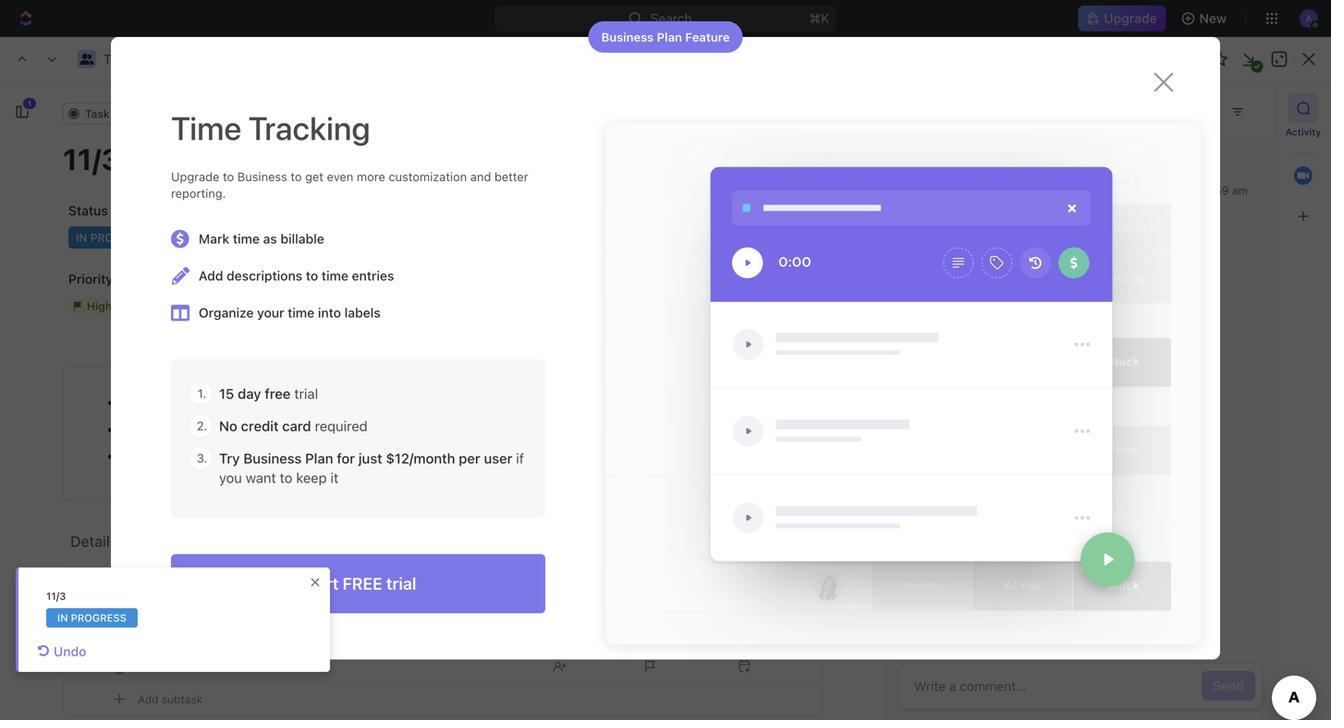 Task type: vqa. For each thing, say whether or not it's contained in the screenshot.
To Do
yes



Task type: describe. For each thing, give the bounding box(es) containing it.
task down attend meeting
[[123, 595, 151, 611]]

free
[[265, 385, 291, 402]]

1 space from the left
[[70, 51, 107, 67]]

activity inside task sidebar navigation tab list
[[1286, 127, 1321, 137]]

2 get from the top
[[126, 419, 150, 437]]

task 2 link
[[92, 493, 364, 520]]

and
[[470, 170, 491, 184]]

11/3 for 11/3 in progress
[[46, 590, 66, 602]]

send button
[[1202, 671, 1255, 701]]

business inside upgrade to business to get even more customization and better reporting.
[[237, 170, 287, 184]]

subtasks button
[[63, 575, 824, 619]]

add task down 2.
[[183, 439, 232, 452]]

descriptions
[[227, 268, 302, 283]]

search...
[[650, 11, 703, 26]]

project 2
[[44, 110, 154, 141]]

status
[[68, 203, 108, 218]]

customize button
[[1150, 166, 1244, 192]]

credit
[[241, 418, 279, 434]]

add descriptions to time entries
[[199, 268, 394, 283]]

to left do
[[1072, 184, 1085, 197]]

card
[[282, 418, 311, 434]]

1 team from the left
[[34, 51, 66, 67]]

better
[[494, 170, 528, 184]]

organize
[[199, 305, 254, 320]]

nov
[[1157, 184, 1178, 197]]

you
[[924, 184, 944, 197]]

1 horizontal spatial subtasks
[[143, 532, 207, 550]]

get
[[305, 170, 324, 184]]

labels
[[345, 305, 381, 320]]

user
[[484, 450, 513, 466]]

task 3 link
[[92, 525, 364, 552]]

nov 8 at 8:59 am
[[1157, 184, 1248, 197]]

tracking
[[248, 109, 370, 147]]

upgrade to business to get even more customization and better reporting.
[[171, 170, 528, 200]]

into
[[318, 305, 341, 320]]

15
[[219, 385, 234, 402]]

add task down attend
[[96, 595, 151, 611]]

project
[[44, 110, 127, 141]]

add task button down attend
[[88, 592, 158, 614]]

details
[[70, 532, 118, 550]]

even
[[327, 170, 353, 184]]

per
[[459, 450, 480, 466]]

start free trial button
[[171, 554, 545, 613]]

hide button
[[1090, 166, 1146, 192]]

add task up customize on the right of the page
[[1198, 119, 1254, 134]]

task sidebar content section
[[887, 82, 1275, 720]]

get item 1 get item 2 complete other task
[[126, 392, 262, 464]]

1 button
[[7, 97, 37, 127]]

2.
[[197, 419, 207, 433]]

task inside "link"
[[96, 322, 124, 337]]

task 2
[[96, 498, 135, 514]]

Edit task name text field
[[63, 141, 824, 177]]

to up reporting.
[[223, 170, 234, 184]]

free
[[343, 574, 382, 593]]

from
[[1031, 184, 1055, 197]]

0 vertical spatial business
[[601, 30, 654, 44]]

mark
[[199, 231, 229, 246]]

items
[[306, 532, 344, 550]]

to inside "if you want to keep it"
[[280, 470, 293, 486]]

if
[[516, 450, 524, 466]]

status
[[995, 184, 1028, 197]]

task 1 link
[[92, 316, 364, 343]]

add task button down task 1
[[88, 383, 158, 405]]

want
[[246, 470, 276, 486]]

gantt link
[[348, 166, 385, 192]]

changed
[[947, 184, 992, 197]]

list
[[68, 171, 91, 187]]

1 vertical spatial item
[[154, 419, 183, 437]]

you
[[219, 470, 242, 486]]

⌘k
[[809, 11, 829, 26]]

day
[[238, 385, 261, 402]]

0 vertical spatial progress
[[83, 262, 143, 275]]

add task button down 2.
[[161, 434, 239, 456]]

it
[[330, 470, 339, 486]]

$12/month
[[386, 450, 455, 466]]

keep
[[296, 470, 327, 486]]

add task down task 1
[[96, 387, 151, 402]]

upgrade link
[[1078, 6, 1166, 31]]

due date
[[585, 203, 642, 218]]

2 right project
[[133, 110, 149, 141]]

11/3 link
[[92, 349, 364, 375]]

action items button
[[251, 524, 352, 558]]

task up complete
[[123, 387, 151, 402]]

customize
[[1174, 171, 1239, 187]]

start
[[300, 574, 339, 593]]

action
[[259, 532, 303, 550]]

for
[[337, 450, 355, 466]]

time
[[171, 109, 242, 147]]

do
[[1088, 184, 1102, 197]]

2 vertical spatial business
[[243, 450, 302, 466]]

no
[[219, 418, 237, 434]]

1 team space from the left
[[34, 51, 107, 67]]

add task button up customize on the right of the page
[[1187, 112, 1265, 141]]

table link
[[281, 166, 317, 192]]

gantt
[[351, 171, 385, 187]]

2 team from the left
[[104, 51, 136, 67]]

remember
[[138, 659, 204, 674]]

0 vertical spatial in
[[68, 262, 80, 275]]

other
[[195, 446, 230, 464]]

organize your time into labels
[[199, 305, 381, 320]]

8
[[1181, 184, 1188, 197]]

add task button down mark time as billable
[[200, 257, 278, 280]]

time tracking
[[171, 109, 370, 147]]

undo
[[54, 644, 86, 659]]

trial inside button
[[386, 574, 416, 593]]

new
[[1200, 11, 1227, 26]]

1 inside button
[[28, 99, 32, 108]]

to left the get
[[291, 170, 302, 184]]

2 right in progress
[[164, 262, 171, 275]]

task sidebar navigation tab list
[[1283, 93, 1324, 231]]

1 inside get item 1 get item 2 complete other task
[[187, 392, 193, 410]]

add inside time tracking dialog
[[199, 268, 223, 283]]



Task type: locate. For each thing, give the bounding box(es) containing it.
1 horizontal spatial in
[[68, 262, 80, 275]]

1 vertical spatial time
[[322, 268, 348, 283]]

team right user group icon
[[104, 51, 136, 67]]

11/3 down task 1
[[96, 354, 120, 369]]

trial right free
[[386, 574, 416, 593]]

item for remember
[[207, 659, 234, 674]]

item
[[154, 392, 183, 410], [154, 419, 183, 437], [207, 659, 234, 674]]

team space right user group image
[[34, 51, 107, 67]]

15 day free trial
[[219, 385, 318, 402]]

1 inside "link"
[[128, 322, 134, 337]]

as
[[263, 231, 277, 246]]

1 down in progress
[[128, 322, 134, 337]]

2 vertical spatial time
[[288, 305, 315, 320]]

complete
[[126, 446, 191, 464]]

1 horizontal spatial trial
[[386, 574, 416, 593]]

0 vertical spatial get
[[126, 392, 150, 410]]

upgrade left new button
[[1104, 11, 1157, 26]]

0 horizontal spatial trial
[[294, 385, 318, 402]]

0 horizontal spatial time
[[233, 231, 260, 246]]

business up want
[[243, 450, 302, 466]]

space up 86869j8ce
[[139, 51, 176, 67]]

progress
[[83, 262, 143, 275], [71, 612, 126, 624]]

calendar link
[[192, 166, 250, 192]]

11/3
[[96, 354, 120, 369], [46, 590, 66, 602]]

2 vertical spatial item
[[207, 659, 234, 674]]

in inside 11/3 in progress
[[57, 612, 68, 624]]

your
[[257, 305, 284, 320]]

entries
[[352, 268, 394, 283]]

to right want
[[280, 470, 293, 486]]

0 horizontal spatial upgrade
[[171, 170, 220, 184]]

to right do
[[1106, 184, 1116, 197]]

search button
[[1014, 166, 1086, 192]]

just
[[359, 450, 382, 466]]

2 up task 3
[[128, 498, 135, 514]]

1 horizontal spatial 3
[[238, 659, 246, 674]]

date
[[613, 203, 642, 218]]

0 horizontal spatial in
[[57, 612, 68, 624]]

3 right remember
[[238, 659, 246, 674]]

no credit card required
[[219, 418, 368, 434]]

1
[[28, 99, 32, 108], [128, 322, 134, 337], [187, 392, 193, 410], [221, 535, 226, 548]]

time tracking dialog
[[111, 21, 1220, 659]]

1 horizontal spatial 11/3
[[96, 354, 120, 369]]

1 vertical spatial business
[[237, 170, 287, 184]]

subtasks
[[143, 532, 207, 550], [63, 587, 135, 607]]

task down priority
[[96, 322, 124, 337]]

3.
[[197, 451, 207, 465]]

0 horizontal spatial activity
[[910, 101, 974, 122]]

table
[[284, 171, 317, 187]]

0 horizontal spatial team
[[34, 51, 66, 67]]

meeting
[[141, 563, 190, 578]]

task up customize on the right of the page
[[1225, 119, 1254, 134]]

team space right user group icon
[[104, 51, 176, 67]]

1 vertical spatial trial
[[386, 574, 416, 593]]

1 get from the top
[[126, 392, 150, 410]]

subtasks down attend
[[63, 587, 135, 607]]

subtasks inside dropdown button
[[63, 587, 135, 607]]

task down mark time as billable
[[246, 262, 271, 275]]

2 horizontal spatial time
[[322, 268, 348, 283]]

try
[[219, 450, 240, 466]]

billable
[[281, 231, 324, 246]]

3
[[128, 531, 136, 546], [238, 659, 246, 674]]

upgrade for upgrade to business to get even more customization and better reporting.
[[171, 170, 220, 184]]

mark time as billable
[[199, 231, 324, 246]]

0 vertical spatial 11/3
[[96, 354, 120, 369]]

0 horizontal spatial subtasks
[[63, 587, 135, 607]]

1 vertical spatial progress
[[71, 612, 126, 624]]

task up task 3
[[96, 498, 124, 514]]

1 horizontal spatial time
[[288, 305, 315, 320]]

1 vertical spatial subtasks
[[63, 587, 135, 607]]

remember item 3
[[138, 659, 246, 674]]

0 vertical spatial subtasks
[[143, 532, 207, 550]]

time left into
[[288, 305, 315, 320]]

activity
[[910, 101, 974, 122], [1286, 127, 1321, 137]]

in down status in the top left of the page
[[68, 262, 80, 275]]

item right remember
[[207, 659, 234, 674]]

0 horizontal spatial 11/3
[[46, 590, 66, 602]]

time left as
[[233, 231, 260, 246]]

feature
[[685, 30, 730, 44]]

search
[[1038, 171, 1081, 187]]

due
[[585, 203, 610, 218]]

2 team space from the left
[[104, 51, 176, 67]]

task 3
[[96, 531, 136, 546]]

1 up attend meeting link at bottom left
[[221, 535, 226, 548]]

business plan feature
[[601, 30, 730, 44]]

task
[[234, 446, 262, 464]]

1 vertical spatial get
[[126, 419, 150, 437]]

item left 1.
[[154, 392, 183, 410]]

task
[[1225, 119, 1254, 134], [246, 262, 271, 275], [96, 322, 124, 337], [123, 387, 151, 402], [207, 439, 232, 452], [96, 498, 124, 514], [96, 531, 124, 546], [123, 595, 151, 611]]

list link
[[65, 166, 91, 192]]

changed status from
[[944, 184, 1058, 197]]

Search tasks... text field
[[1101, 210, 1286, 238]]

1 horizontal spatial activity
[[1286, 127, 1321, 137]]

task down task 2
[[96, 531, 124, 546]]

priority
[[68, 271, 113, 287]]

1 vertical spatial activity
[[1286, 127, 1321, 137]]

0 vertical spatial time
[[233, 231, 260, 246]]

11/3 up undo on the left bottom of page
[[46, 590, 66, 602]]

11/3 in progress
[[46, 590, 126, 624]]

trial right the free
[[294, 385, 318, 402]]

1 down user group image
[[28, 99, 32, 108]]

progress up undo on the left bottom of page
[[71, 612, 126, 624]]

8:59
[[1205, 184, 1229, 197]]

86869j8ce
[[138, 107, 198, 120]]

plan up keep
[[305, 450, 333, 466]]

upgrade inside upgrade to business to get even more customization and better reporting.
[[171, 170, 220, 184]]

to
[[223, 170, 234, 184], [291, 170, 302, 184], [1072, 184, 1085, 197], [1106, 184, 1116, 197], [306, 268, 318, 283], [280, 470, 293, 486]]

progress inside 11/3 in progress
[[71, 612, 126, 624]]

business
[[601, 30, 654, 44], [237, 170, 287, 184], [243, 450, 302, 466]]

in up undo on the left bottom of page
[[57, 612, 68, 624]]

in
[[68, 262, 80, 275], [57, 612, 68, 624]]

2 space from the left
[[139, 51, 176, 67]]

3 up attend meeting
[[128, 531, 136, 546]]

1 vertical spatial 3
[[238, 659, 246, 674]]

0 vertical spatial activity
[[910, 101, 974, 122]]

1.
[[198, 386, 206, 400]]

add task down mark time as billable
[[222, 262, 271, 275]]

0 horizontal spatial plan
[[305, 450, 333, 466]]

customization
[[389, 170, 467, 184]]

required
[[315, 418, 368, 434]]

automations
[[1173, 51, 1250, 67]]

item for get
[[154, 392, 183, 410]]

get
[[126, 392, 150, 410], [126, 419, 150, 437]]

to do
[[1069, 184, 1106, 197]]

11/3 inside 11/3 in progress
[[46, 590, 66, 602]]

0 vertical spatial trial
[[294, 385, 318, 402]]

user group image
[[80, 54, 94, 65]]

upgrade for upgrade
[[1104, 11, 1157, 26]]

start free trial
[[300, 574, 416, 593]]

new button
[[1174, 4, 1238, 33]]

0 vertical spatial item
[[154, 392, 183, 410]]

task down no
[[207, 439, 232, 452]]

upgrade
[[1104, 11, 1157, 26], [171, 170, 220, 184]]

0 horizontal spatial space
[[70, 51, 107, 67]]

1 vertical spatial plan
[[305, 450, 333, 466]]

space right user group image
[[70, 51, 107, 67]]

team space
[[34, 51, 107, 67], [104, 51, 176, 67]]

progress up task 1
[[83, 262, 143, 275]]

attend meeting link
[[92, 557, 364, 584]]

upgrade up reporting.
[[171, 170, 220, 184]]

0 vertical spatial 3
[[128, 531, 136, 546]]

team space link up 1 button on the top left
[[11, 48, 112, 70]]

time up into
[[322, 268, 348, 283]]

1 horizontal spatial plan
[[657, 30, 682, 44]]

time
[[233, 231, 260, 246], [322, 268, 348, 283], [288, 305, 315, 320]]

team space link right user group icon
[[104, 51, 176, 67]]

team right user group image
[[34, 51, 66, 67]]

1 horizontal spatial upgrade
[[1104, 11, 1157, 26]]

calendar
[[195, 171, 250, 187]]

1 horizontal spatial space
[[139, 51, 176, 67]]

1 vertical spatial 11/3
[[46, 590, 66, 602]]

business down search...
[[601, 30, 654, 44]]

team space link
[[11, 48, 112, 70], [104, 51, 176, 67]]

user group image
[[17, 55, 29, 64]]

0 vertical spatial upgrade
[[1104, 11, 1157, 26]]

2 left 2.
[[187, 419, 195, 437]]

send
[[1213, 678, 1244, 693]]

1 vertical spatial in
[[57, 612, 68, 624]]

plan down search...
[[657, 30, 682, 44]]

1 horizontal spatial team
[[104, 51, 136, 67]]

details button
[[63, 524, 125, 558]]

at
[[1191, 184, 1202, 197]]

0 horizontal spatial 3
[[128, 531, 136, 546]]

2 inside get item 1 get item 2 complete other task
[[187, 419, 195, 437]]

hide
[[1112, 171, 1141, 187]]

am
[[1232, 184, 1248, 197]]

subtasks up meeting
[[143, 532, 207, 550]]

to down billable on the left of page
[[306, 268, 318, 283]]

1 left 1.
[[187, 392, 193, 410]]

item up complete
[[154, 419, 183, 437]]

0 vertical spatial plan
[[657, 30, 682, 44]]

attend
[[96, 563, 137, 578]]

11/3 for 11/3
[[96, 354, 120, 369]]

attend meeting
[[96, 563, 190, 578]]

business down time tracking
[[237, 170, 287, 184]]

activity inside task sidebar content section
[[910, 101, 974, 122]]

1 vertical spatial upgrade
[[171, 170, 220, 184]]



